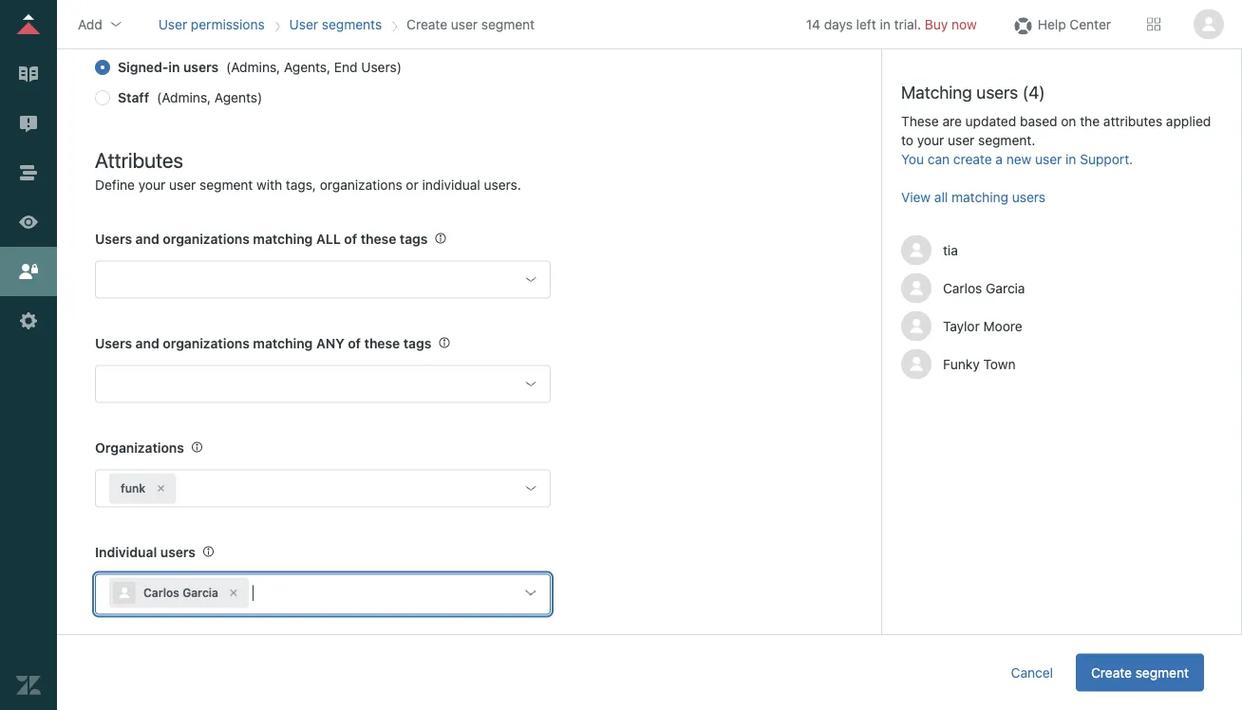 Task type: describe. For each thing, give the bounding box(es) containing it.
to
[[901, 132, 914, 148]]

users and organizations matching all of these tags
[[95, 231, 428, 247]]

can
[[928, 151, 950, 167]]

matching users (4)
[[901, 82, 1046, 102]]

staff
[[118, 90, 149, 106]]

users for users and organizations matching any of these tags
[[95, 336, 132, 352]]

user inside attributes define your user segment with tags, organizations or individual users.
[[169, 177, 196, 193]]

organizations inside attributes define your user segment with tags, organizations or individual users.
[[320, 177, 402, 193]]

you can create a new user in support. link
[[901, 151, 1133, 167]]

segment inside button
[[1136, 665, 1189, 681]]

matching
[[901, 82, 973, 102]]

these for any
[[364, 336, 400, 352]]

user for user permissions
[[158, 16, 187, 32]]

center
[[1070, 16, 1111, 32]]

14 days left in trial. buy now
[[806, 16, 977, 32]]

organizations for any
[[163, 336, 250, 352]]

signed-
[[118, 60, 168, 76]]

days
[[824, 16, 853, 32]]

any
[[316, 336, 345, 352]]

arrange content image
[[16, 161, 41, 185]]

0 vertical spatial matching
[[952, 189, 1009, 205]]

or
[[406, 177, 419, 193]]

create
[[954, 151, 992, 167]]

1 horizontal spatial carlos
[[943, 280, 983, 296]]

create user segment
[[407, 16, 535, 32]]

view all matching users
[[901, 189, 1046, 205]]

view all matching users link
[[901, 189, 1046, 205]]

add button
[[72, 10, 129, 38]]

left
[[857, 16, 877, 32]]

taylor
[[943, 318, 980, 334]]

add
[[78, 16, 102, 32]]

carlos garcia image
[[901, 273, 932, 304]]

user permissions
[[158, 16, 265, 32]]

segments
[[322, 16, 382, 32]]

manage articles image
[[16, 62, 41, 86]]

permissions
[[191, 16, 265, 32]]

(4)
[[1023, 82, 1046, 102]]

all
[[935, 189, 948, 205]]

agents
[[215, 90, 257, 106]]

individual
[[422, 177, 480, 193]]

organizations element
[[95, 470, 551, 508]]

help
[[1038, 16, 1066, 32]]

staff ( admins, agents )
[[118, 90, 262, 106]]

your inside these are updated based on the attributes applied to your user segment. you can create a new user in support.
[[917, 132, 944, 148]]

trial.
[[895, 16, 922, 32]]

1 vertical spatial (
[[157, 90, 162, 106]]

funky town image
[[901, 349, 932, 380]]

garcia inside option
[[183, 587, 218, 600]]

funk option
[[109, 474, 176, 504]]

Users and organizations matching ANY of these tags field
[[109, 370, 510, 400]]

funk
[[121, 483, 146, 496]]

town
[[984, 356, 1016, 372]]

0 horizontal spatial in
[[168, 60, 180, 76]]

create for create user segment
[[407, 16, 448, 32]]

support.
[[1080, 151, 1133, 167]]

and for users and organizations matching all of these tags
[[136, 231, 159, 247]]

attributes
[[1104, 113, 1163, 129]]

help center
[[1038, 16, 1111, 32]]

signed-in users ( admins, agents, end users )
[[118, 60, 402, 76]]

applied
[[1166, 113, 1211, 129]]

based
[[1020, 113, 1058, 129]]

users down new
[[1012, 189, 1046, 205]]

user segments
[[289, 16, 382, 32]]

users and organizations matching all of these tags element
[[95, 261, 551, 299]]

create for create segment
[[1091, 665, 1132, 681]]

define
[[95, 177, 135, 193]]

segment inside attributes define your user segment with tags, organizations or individual users.
[[200, 177, 253, 193]]

updated
[[966, 113, 1017, 129]]

tia
[[943, 242, 958, 258]]

view
[[901, 189, 931, 205]]

14
[[806, 16, 821, 32]]

users and organizations matching any of these tags element
[[95, 366, 551, 404]]

users for users and organizations matching all of these tags
[[95, 231, 132, 247]]

create segment
[[1091, 665, 1189, 681]]

0 vertical spatial admins,
[[231, 60, 280, 76]]

tags,
[[286, 177, 316, 193]]

these for all
[[361, 231, 396, 247]]

individual
[[95, 545, 157, 561]]

tia image
[[901, 235, 932, 266]]

Individual users field
[[253, 579, 510, 609]]

navigation containing user permissions
[[155, 10, 539, 38]]



Task type: locate. For each thing, give the bounding box(es) containing it.
cancel button
[[996, 654, 1069, 692]]

1 horizontal spatial segment
[[482, 16, 535, 32]]

agents,
[[284, 60, 331, 76]]

carlos garcia
[[943, 280, 1025, 296], [143, 587, 218, 600]]

1 horizontal spatial in
[[880, 16, 891, 32]]

organizations
[[320, 177, 402, 193], [163, 231, 250, 247], [163, 336, 250, 352]]

1 horizontal spatial your
[[917, 132, 944, 148]]

garcia up moore
[[986, 280, 1025, 296]]

1 horizontal spatial (
[[226, 60, 231, 76]]

of for any
[[348, 336, 361, 352]]

0 horizontal spatial segment
[[200, 177, 253, 193]]

navigation
[[155, 10, 539, 38]]

1 vertical spatial matching
[[253, 231, 313, 247]]

0 vertical spatial )
[[397, 60, 402, 76]]

funky town
[[943, 356, 1016, 372]]

moderate content image
[[16, 111, 41, 136]]

(
[[226, 60, 231, 76], [157, 90, 162, 106]]

1 vertical spatial carlos
[[143, 587, 179, 600]]

1 vertical spatial organizations
[[163, 231, 250, 247]]

0 vertical spatial organizations
[[320, 177, 402, 193]]

remove image
[[228, 588, 239, 599]]

individual users
[[95, 545, 196, 561]]

2 user from the left
[[289, 16, 318, 32]]

individual users element
[[95, 575, 551, 616]]

carlos garcia inside option
[[143, 587, 218, 600]]

carlos garcia option
[[109, 579, 249, 609]]

users
[[183, 60, 219, 76], [977, 82, 1019, 102], [1012, 189, 1046, 205], [160, 545, 196, 561]]

user up signed-
[[158, 16, 187, 32]]

2 horizontal spatial in
[[1066, 151, 1077, 167]]

matching
[[952, 189, 1009, 205], [253, 231, 313, 247], [253, 336, 313, 352]]

0 vertical spatial carlos
[[943, 280, 983, 296]]

create inside navigation
[[407, 16, 448, 32]]

of right all
[[344, 231, 357, 247]]

0 horizontal spatial user
[[158, 16, 187, 32]]

organizations
[[95, 440, 184, 456]]

( up agents
[[226, 60, 231, 76]]

1 horizontal spatial admins,
[[231, 60, 280, 76]]

these are updated based on the attributes applied to your user segment. you can create a new user in support.
[[901, 113, 1211, 167]]

these
[[901, 113, 939, 129]]

0 horizontal spatial )
[[257, 90, 262, 106]]

1 vertical spatial segment
[[200, 177, 253, 193]]

you
[[901, 151, 924, 167]]

matching left any at the left
[[253, 336, 313, 352]]

tags for users and organizations matching all of these tags
[[400, 231, 428, 247]]

1 horizontal spatial carlos garcia
[[943, 280, 1025, 296]]

0 horizontal spatial create
[[407, 16, 448, 32]]

carlos garcia up taylor moore
[[943, 280, 1025, 296]]

user
[[158, 16, 187, 32], [289, 16, 318, 32]]

zendesk products image
[[1148, 18, 1161, 31]]

taylor moore image
[[901, 311, 932, 342]]

create right segments
[[407, 16, 448, 32]]

segment
[[482, 16, 535, 32], [200, 177, 253, 193], [1136, 665, 1189, 681]]

segment.
[[978, 132, 1036, 148]]

attributes define your user segment with tags, organizations or individual users.
[[95, 148, 521, 193]]

user permissions image
[[16, 259, 41, 284]]

moore
[[984, 318, 1023, 334]]

) down the signed-in users ( admins, agents, end users )
[[257, 90, 262, 106]]

in up the staff ( admins, agents )
[[168, 60, 180, 76]]

and for users and organizations matching any of these tags
[[136, 336, 159, 352]]

1 vertical spatial your
[[138, 177, 166, 193]]

1 vertical spatial carlos garcia
[[143, 587, 218, 600]]

0 vertical spatial create
[[407, 16, 448, 32]]

0 vertical spatial (
[[226, 60, 231, 76]]

1 vertical spatial these
[[364, 336, 400, 352]]

new
[[1007, 151, 1032, 167]]

0 horizontal spatial carlos
[[143, 587, 179, 600]]

zendesk image
[[16, 673, 41, 698]]

settings image
[[16, 309, 41, 333]]

user permissions link
[[158, 16, 265, 32]]

your down attributes
[[138, 177, 166, 193]]

garcia left remove icon
[[183, 587, 218, 600]]

all
[[316, 231, 341, 247]]

are
[[943, 113, 962, 129]]

these right any at the left
[[364, 336, 400, 352]]

2 vertical spatial organizations
[[163, 336, 250, 352]]

1 vertical spatial garcia
[[183, 587, 218, 600]]

and
[[136, 231, 159, 247], [136, 336, 159, 352]]

users up updated
[[977, 82, 1019, 102]]

carlos
[[943, 280, 983, 296], [143, 587, 179, 600]]

0 vertical spatial of
[[344, 231, 357, 247]]

admins,
[[231, 60, 280, 76], [162, 90, 211, 106]]

remove image
[[155, 484, 167, 495]]

user up the agents,
[[289, 16, 318, 32]]

end
[[334, 60, 358, 76]]

users up carlos garcia option
[[160, 545, 196, 561]]

in inside these are updated based on the attributes applied to your user segment. you can create a new user in support.
[[1066, 151, 1077, 167]]

1 vertical spatial tags
[[404, 336, 432, 352]]

0 vertical spatial carlos garcia
[[943, 280, 1025, 296]]

1 user from the left
[[158, 16, 187, 32]]

1 vertical spatial of
[[348, 336, 361, 352]]

tags for users and organizations matching any of these tags
[[404, 336, 432, 352]]

your inside attributes define your user segment with tags, organizations or individual users.
[[138, 177, 166, 193]]

1 horizontal spatial user
[[289, 16, 318, 32]]

carlos down individual users
[[143, 587, 179, 600]]

these right all
[[361, 231, 396, 247]]

2 horizontal spatial segment
[[1136, 665, 1189, 681]]

2 vertical spatial matching
[[253, 336, 313, 352]]

2 vertical spatial in
[[1066, 151, 1077, 167]]

attributes
[[95, 148, 183, 173]]

user segments link
[[289, 16, 382, 32]]

2 vertical spatial segment
[[1136, 665, 1189, 681]]

the
[[1080, 113, 1100, 129]]

matching down create
[[952, 189, 1009, 205]]

0 vertical spatial segment
[[482, 16, 535, 32]]

0 vertical spatial in
[[880, 16, 891, 32]]

in
[[880, 16, 891, 32], [168, 60, 180, 76], [1066, 151, 1077, 167]]

users up the staff ( admins, agents )
[[183, 60, 219, 76]]

these
[[361, 231, 396, 247], [364, 336, 400, 352]]

help center button
[[1006, 10, 1117, 38]]

tags
[[400, 231, 428, 247], [404, 336, 432, 352]]

1 and from the top
[[136, 231, 159, 247]]

users
[[361, 60, 397, 76], [95, 231, 132, 247], [95, 336, 132, 352]]

1 vertical spatial and
[[136, 336, 159, 352]]

admins, up agents
[[231, 60, 280, 76]]

matching for users and organizations matching all of these tags
[[253, 231, 313, 247]]

carlos garcia left remove icon
[[143, 587, 218, 600]]

your
[[917, 132, 944, 148], [138, 177, 166, 193]]

1 vertical spatial admins,
[[162, 90, 211, 106]]

admins, left agents
[[162, 90, 211, 106]]

now
[[952, 16, 977, 32]]

carlos inside option
[[143, 587, 179, 600]]

user for user segments
[[289, 16, 318, 32]]

0 vertical spatial tags
[[400, 231, 428, 247]]

customize design image
[[16, 210, 41, 235]]

buy
[[925, 16, 948, 32]]

1 vertical spatial )
[[257, 90, 262, 106]]

0 horizontal spatial (
[[157, 90, 162, 106]]

cancel
[[1011, 665, 1053, 681]]

create
[[407, 16, 448, 32], [1091, 665, 1132, 681]]

0 horizontal spatial garcia
[[183, 587, 218, 600]]

matching left all
[[253, 231, 313, 247]]

of for all
[[344, 231, 357, 247]]

( right staff
[[157, 90, 162, 106]]

in right left
[[880, 16, 891, 32]]

your up 'can'
[[917, 132, 944, 148]]

funky
[[943, 356, 980, 372]]

in left the support.
[[1066, 151, 1077, 167]]

0 horizontal spatial carlos garcia
[[143, 587, 218, 600]]

of right any at the left
[[348, 336, 361, 352]]

1 vertical spatial in
[[168, 60, 180, 76]]

0 vertical spatial your
[[917, 132, 944, 148]]

on
[[1061, 113, 1077, 129]]

garcia
[[986, 280, 1025, 296], [183, 587, 218, 600]]

users and organizations matching any of these tags
[[95, 336, 432, 352]]

with
[[257, 177, 282, 193]]

create inside create segment button
[[1091, 665, 1132, 681]]

user
[[451, 16, 478, 32], [948, 132, 975, 148], [1036, 151, 1062, 167], [169, 177, 196, 193]]

carlos up taylor
[[943, 280, 983, 296]]

)
[[397, 60, 402, 76], [257, 90, 262, 106]]

0 vertical spatial users
[[361, 60, 397, 76]]

2 vertical spatial users
[[95, 336, 132, 352]]

2 and from the top
[[136, 336, 159, 352]]

) right end
[[397, 60, 402, 76]]

1 vertical spatial users
[[95, 231, 132, 247]]

create segment button
[[1076, 654, 1205, 692]]

taylor moore
[[943, 318, 1023, 334]]

create right cancel
[[1091, 665, 1132, 681]]

0 vertical spatial garcia
[[986, 280, 1025, 296]]

0 horizontal spatial your
[[138, 177, 166, 193]]

tags down or
[[400, 231, 428, 247]]

users.
[[484, 177, 521, 193]]

1 horizontal spatial garcia
[[986, 280, 1025, 296]]

a
[[996, 151, 1003, 167]]

0 vertical spatial these
[[361, 231, 396, 247]]

0 vertical spatial and
[[136, 231, 159, 247]]

0 horizontal spatial admins,
[[162, 90, 211, 106]]

1 vertical spatial create
[[1091, 665, 1132, 681]]

1 horizontal spatial create
[[1091, 665, 1132, 681]]

organizations for all
[[163, 231, 250, 247]]

1 horizontal spatial )
[[397, 60, 402, 76]]

matching for users and organizations matching any of these tags
[[253, 336, 313, 352]]

tags right any at the left
[[404, 336, 432, 352]]

of
[[344, 231, 357, 247], [348, 336, 361, 352]]



Task type: vqa. For each thing, say whether or not it's contained in the screenshot.
see
no



